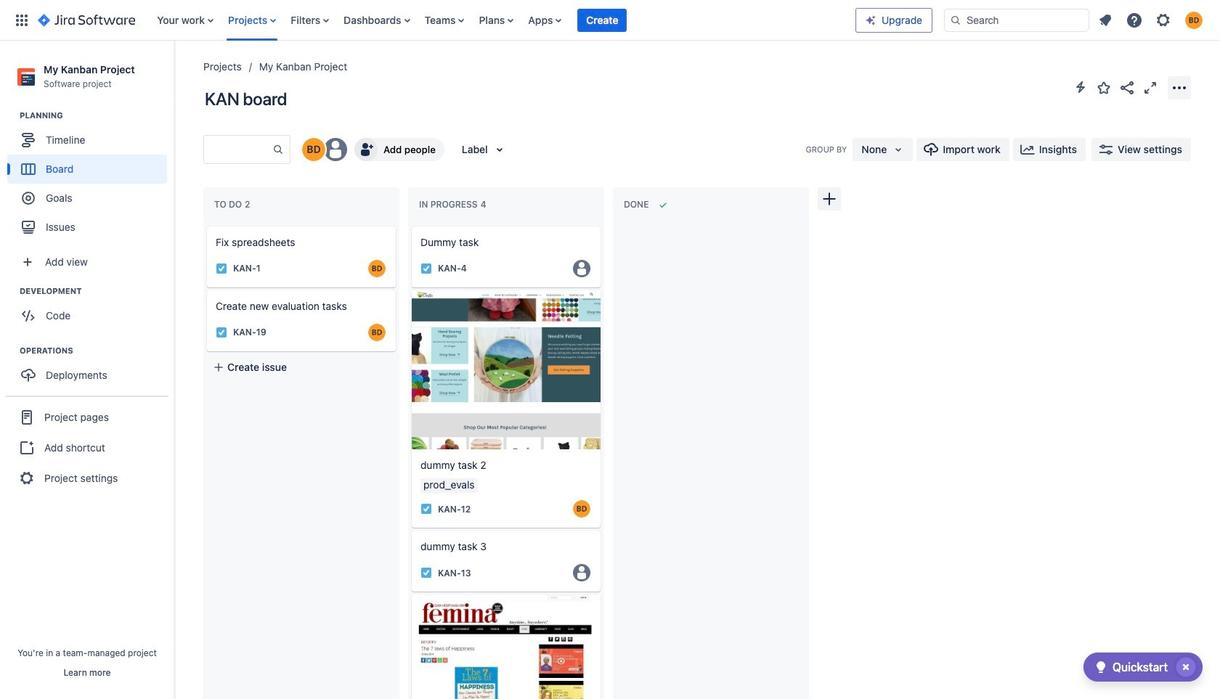 Task type: describe. For each thing, give the bounding box(es) containing it.
import image
[[923, 141, 940, 158]]

0 horizontal spatial list
[[150, 0, 856, 40]]

create issue image for in progress element
[[402, 217, 419, 234]]

Search this board text field
[[204, 137, 272, 163]]

task image for create issue icon
[[216, 327, 227, 339]]

group for 'planning' "icon"
[[7, 110, 174, 246]]

sidebar element
[[0, 41, 174, 700]]

group for development icon
[[7, 286, 174, 335]]

in progress element
[[419, 199, 489, 210]]

heading for 'planning' "icon"
[[20, 110, 174, 121]]

Search field
[[945, 8, 1090, 32]]

task image for create issue image corresponding to to do element at the left top of page
[[216, 263, 227, 275]]

group for operations image
[[7, 345, 174, 395]]

3 task image from the top
[[421, 568, 432, 579]]

goal image
[[22, 192, 35, 205]]

heading for development icon
[[20, 286, 174, 297]]

create issue image for to do element at the left top of page
[[197, 217, 214, 234]]

settings image
[[1155, 11, 1173, 29]]

planning image
[[2, 107, 20, 124]]

help image
[[1126, 11, 1144, 29]]

operations image
[[2, 342, 20, 360]]



Task type: vqa. For each thing, say whether or not it's contained in the screenshot.
Close ICON
no



Task type: locate. For each thing, give the bounding box(es) containing it.
0 horizontal spatial create issue image
[[197, 217, 214, 234]]

list item
[[578, 0, 627, 40]]

3 heading from the top
[[20, 345, 174, 357]]

to do element
[[214, 199, 253, 210]]

1 horizontal spatial list
[[1093, 7, 1212, 33]]

create issue image
[[197, 217, 214, 234], [402, 217, 419, 234]]

heading
[[20, 110, 174, 121], [20, 286, 174, 297], [20, 345, 174, 357]]

add people image
[[358, 141, 375, 158]]

task image
[[421, 263, 432, 275], [421, 504, 432, 515], [421, 568, 432, 579]]

primary element
[[9, 0, 856, 40]]

list
[[150, 0, 856, 40], [1093, 7, 1212, 33]]

sidebar navigation image
[[158, 58, 190, 87]]

jira software image
[[38, 11, 135, 29], [38, 11, 135, 29]]

2 vertical spatial task image
[[421, 568, 432, 579]]

create column image
[[821, 190, 839, 208]]

create issue image down in progress element
[[402, 217, 419, 234]]

create issue image
[[197, 280, 214, 298]]

automations menu button icon image
[[1073, 78, 1090, 96]]

1 horizontal spatial create issue image
[[402, 217, 419, 234]]

2 task image from the top
[[421, 504, 432, 515]]

1 task image from the top
[[421, 263, 432, 275]]

1 vertical spatial task image
[[421, 504, 432, 515]]

create issue image down to do element at the left top of page
[[197, 217, 214, 234]]

0 vertical spatial task image
[[421, 263, 432, 275]]

enter full screen image
[[1142, 79, 1160, 96]]

1 vertical spatial heading
[[20, 286, 174, 297]]

1 create issue image from the left
[[197, 217, 214, 234]]

banner
[[0, 0, 1221, 41]]

search image
[[950, 14, 962, 26]]

appswitcher icon image
[[13, 11, 31, 29]]

more actions image
[[1171, 79, 1189, 96]]

dismiss quickstart image
[[1175, 656, 1198, 679]]

2 vertical spatial heading
[[20, 345, 174, 357]]

your profile and settings image
[[1186, 11, 1203, 29]]

0 vertical spatial heading
[[20, 110, 174, 121]]

2 heading from the top
[[20, 286, 174, 297]]

development image
[[2, 283, 20, 300]]

task image
[[216, 263, 227, 275], [216, 327, 227, 339]]

notifications image
[[1097, 11, 1115, 29]]

1 vertical spatial task image
[[216, 327, 227, 339]]

None search field
[[945, 8, 1090, 32]]

2 task image from the top
[[216, 327, 227, 339]]

star kan board image
[[1096, 79, 1113, 96]]

view settings image
[[1098, 141, 1115, 158]]

1 heading from the top
[[20, 110, 174, 121]]

1 task image from the top
[[216, 263, 227, 275]]

heading for operations image
[[20, 345, 174, 357]]

group
[[7, 110, 174, 246], [7, 286, 174, 335], [7, 345, 174, 395], [6, 396, 169, 499]]

0 vertical spatial task image
[[216, 263, 227, 275]]

2 create issue image from the left
[[402, 217, 419, 234]]



